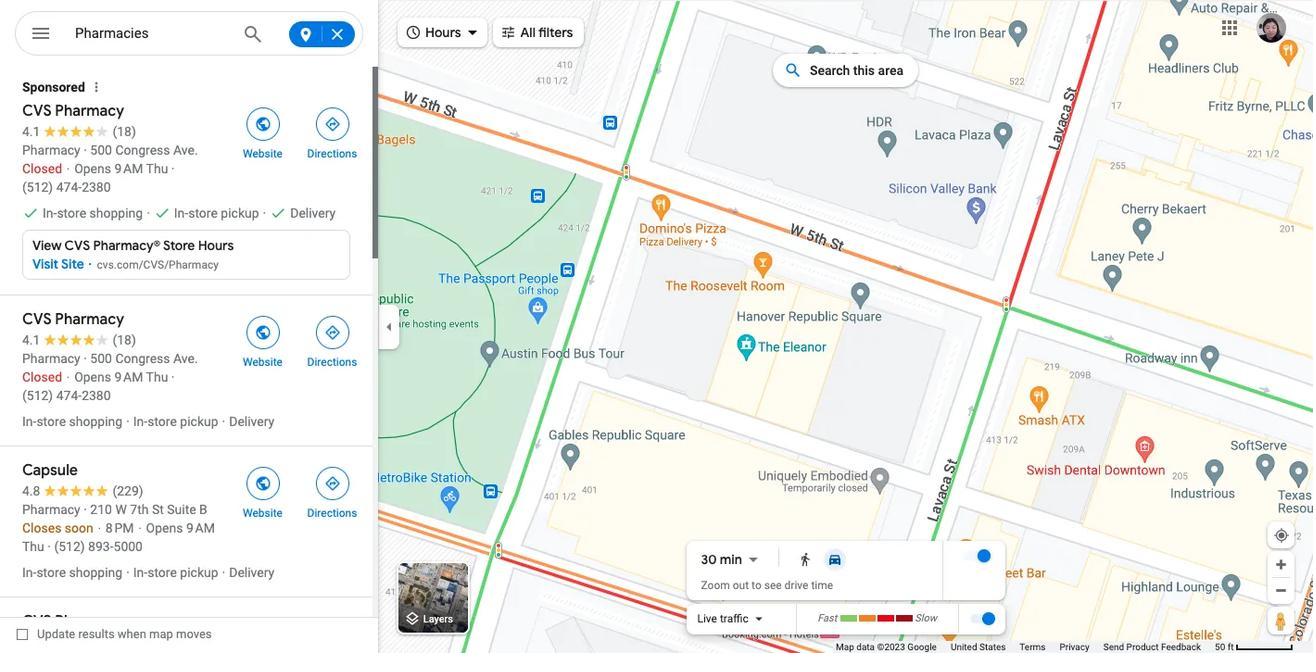 Task type: locate. For each thing, give the bounding box(es) containing it.
turn off travel time tool image
[[977, 550, 990, 563]]

directions
[[307, 147, 357, 160], [307, 356, 357, 369], [307, 507, 357, 520]]

0 vertical spatial directions image
[[324, 116, 341, 133]]

1 vertical spatial directions image
[[324, 324, 341, 341]]

website link
[[228, 102, 297, 161], [228, 310, 297, 370], [228, 462, 297, 521]]

search this area
[[810, 63, 904, 78]]

layers
[[423, 614, 453, 626]]

send product feedback
[[1104, 642, 1201, 652]]

2 vertical spatial directions button
[[297, 462, 367, 521]]

view cvs pharmacy® store hours
[[32, 237, 234, 254]]

3 website from the top
[[243, 507, 283, 520]]

hours right ""
[[425, 24, 461, 41]]

time
[[811, 579, 833, 592]]

50
[[1215, 642, 1225, 652]]

2 website from the top
[[243, 356, 283, 369]]

0 vertical spatial website link
[[228, 102, 297, 161]]

0 vertical spatial directions
[[307, 147, 357, 160]]

privacy button
[[1060, 641, 1090, 653]]

2 vertical spatial directions
[[307, 507, 357, 520]]

directions button for website link corresponding to directions image
[[297, 462, 367, 521]]

0 vertical spatial website
[[243, 147, 283, 160]]

directions button for 2nd directions icon's website link
[[297, 310, 367, 370]]

hours right 'store'
[[198, 237, 234, 254]]

map data ©2023 google
[[836, 642, 937, 652]]

 all filters
[[500, 22, 573, 42]]

0 vertical spatial directions button
[[297, 102, 367, 161]]

1 website link from the top
[[228, 102, 297, 161]]

none radio up time
[[820, 549, 850, 571]]

website for 2nd directions icon
[[243, 356, 283, 369]]

2 directions from the top
[[307, 356, 357, 369]]

directions image
[[324, 116, 341, 133], [324, 324, 341, 341]]

2 none radio from the left
[[820, 549, 850, 571]]

visit site
[[32, 256, 84, 272]]

2 website image from the top
[[254, 324, 271, 341]]

0 horizontal spatial hours
[[198, 237, 234, 254]]

 button
[[15, 11, 67, 59]]

hours
[[425, 24, 461, 41], [198, 237, 234, 254]]

2 directions image from the top
[[324, 324, 341, 341]]

none radio up the drive
[[790, 549, 820, 571]]

0 vertical spatial hours
[[425, 24, 461, 41]]

website image for 2nd directions icon's website link
[[254, 324, 271, 341]]

1 directions from the top
[[307, 147, 357, 160]]

1 none radio from the left
[[790, 549, 820, 571]]

website image
[[254, 116, 271, 133], [254, 324, 271, 341]]

view
[[32, 237, 62, 254]]

3 directions button from the top
[[297, 462, 367, 521]]

website image inside cvs pharmacy "element"
[[254, 116, 271, 133]]

directions button inside cvs pharmacy "element"
[[297, 102, 367, 161]]

1 vertical spatial directions button
[[297, 310, 367, 370]]

1 vertical spatial website
[[243, 356, 283, 369]]

1 vertical spatial website image
[[254, 324, 271, 341]]

2 vertical spatial website link
[[228, 462, 297, 521]]

website link for 2nd directions icon
[[228, 310, 297, 370]]

0 vertical spatial website image
[[254, 116, 271, 133]]

map
[[149, 627, 173, 641]]

directions image
[[324, 475, 341, 492]]

see
[[764, 579, 782, 592]]

results
[[78, 627, 115, 641]]

1 vertical spatial hours
[[198, 237, 234, 254]]

Pharmacies field
[[15, 11, 363, 57]]

all
[[520, 24, 536, 41]]

website
[[243, 147, 283, 160], [243, 356, 283, 369], [243, 507, 283, 520]]

hours inside cvs pharmacy "element"
[[198, 237, 234, 254]]

1 vertical spatial directions
[[307, 356, 357, 369]]

none radio walking
[[790, 549, 820, 571]]

30 min
[[701, 552, 742, 568]]

search this area button
[[773, 54, 918, 87]]

hours inside  hours
[[425, 24, 461, 41]]

2 directions button from the top
[[297, 310, 367, 370]]

website for directions image
[[243, 507, 283, 520]]

data
[[857, 642, 875, 652]]

website image
[[254, 475, 271, 492]]

1 website from the top
[[243, 147, 283, 160]]

2 website link from the top
[[228, 310, 297, 370]]

out
[[733, 579, 749, 592]]

2 vertical spatial website
[[243, 507, 283, 520]]

cvs pharmacy element
[[0, 67, 373, 295]]

zoom out to see drive time
[[701, 579, 833, 592]]

1 vertical spatial website link
[[228, 310, 297, 370]]

drive
[[785, 579, 809, 592]]

moves
[[176, 627, 212, 641]]

website link inside cvs pharmacy "element"
[[228, 102, 297, 161]]

None radio
[[790, 549, 820, 571], [820, 549, 850, 571]]

none field inside pharmacies field
[[75, 22, 229, 44]]

send
[[1104, 642, 1124, 652]]

 search field
[[15, 11, 363, 59]]

directions inside cvs pharmacy "element"
[[307, 147, 357, 160]]

Turn off travel time tool checkbox
[[962, 550, 990, 563]]

footer containing map data ©2023 google
[[836, 641, 1215, 653]]

footer
[[836, 641, 1215, 653]]

fast
[[818, 613, 837, 625]]

3 directions from the top
[[307, 507, 357, 520]]

update
[[37, 627, 75, 641]]

1 website image from the top
[[254, 116, 271, 133]]

visit
[[32, 256, 59, 272]]

website inside cvs pharmacy "element"
[[243, 147, 283, 160]]

update results when map moves
[[37, 627, 212, 641]]

pharmacy®
[[93, 237, 160, 254]]

1 directions button from the top
[[297, 102, 367, 161]]

map
[[836, 642, 854, 652]]


[[30, 20, 52, 46]]

3 website link from the top
[[228, 462, 297, 521]]

directions button
[[297, 102, 367, 161], [297, 310, 367, 370], [297, 462, 367, 521]]

None field
[[75, 22, 229, 44]]

google maps element
[[0, 0, 1313, 653]]

1 horizontal spatial hours
[[425, 24, 461, 41]]



Task type: describe. For each thing, give the bounding box(es) containing it.
zoom out image
[[1274, 584, 1288, 598]]

min
[[720, 552, 742, 568]]

terms
[[1020, 642, 1046, 652]]

united states button
[[951, 641, 1006, 653]]

traffic
[[720, 613, 749, 626]]

live traffic option
[[697, 613, 749, 626]]

privacy
[[1060, 642, 1090, 652]]

store
[[163, 237, 195, 254]]

website link for 2nd directions icon from the bottom
[[228, 102, 297, 161]]


[[405, 22, 422, 42]]

walking image
[[798, 552, 813, 567]]

send product feedback button
[[1104, 641, 1201, 653]]

30 min button
[[701, 549, 764, 571]]

slow
[[915, 613, 937, 625]]

show street view coverage image
[[1268, 607, 1295, 635]]

Update results when map moves checkbox
[[17, 623, 212, 646]]

website image for website link in cvs pharmacy "element"
[[254, 116, 271, 133]]

site
[[61, 256, 84, 272]]

terms button
[[1020, 641, 1046, 653]]

50 ft button
[[1215, 642, 1294, 652]]

feedback
[[1161, 642, 1201, 652]]

website for 2nd directions icon from the bottom
[[243, 147, 283, 160]]

united states
[[951, 642, 1006, 652]]

cvs
[[64, 237, 90, 254]]

directions button for website link in cvs pharmacy "element"
[[297, 102, 367, 161]]

©2023
[[877, 642, 905, 652]]

directions for 2nd directions icon from the bottom
[[307, 147, 357, 160]]

1 directions image from the top
[[324, 116, 341, 133]]

 hours
[[405, 22, 461, 42]]


[[500, 22, 517, 42]]

50 ft
[[1215, 642, 1234, 652]]

united
[[951, 642, 977, 652]]

ft
[[1228, 642, 1234, 652]]

zoom in image
[[1274, 558, 1288, 572]]

 Show traffic  checkbox
[[969, 612, 995, 627]]

directions for directions image
[[307, 507, 357, 520]]

google account: michele murakami  
(michele.murakami@adept.ai) image
[[1257, 13, 1286, 42]]

website link for directions image
[[228, 462, 297, 521]]

when
[[118, 627, 146, 641]]

states
[[980, 642, 1006, 652]]

this
[[853, 63, 875, 78]]

cvs.com/cvs/pharmacy
[[97, 258, 219, 271]]

collapse side panel image
[[379, 316, 399, 337]]

show your location image
[[1273, 527, 1290, 544]]

live
[[697, 613, 717, 626]]

results for pharmacies feed
[[0, 67, 378, 653]]

filters
[[538, 24, 573, 41]]

live traffic
[[697, 613, 749, 626]]

footer inside google maps element
[[836, 641, 1215, 653]]

directions for 2nd directions icon
[[307, 356, 357, 369]]

google
[[908, 642, 937, 652]]

zoom
[[701, 579, 730, 592]]

30
[[701, 552, 717, 568]]

product
[[1127, 642, 1159, 652]]

driving image
[[827, 552, 842, 567]]

area
[[878, 63, 904, 78]]

search
[[810, 63, 850, 78]]

to
[[752, 579, 762, 592]]

none radio driving
[[820, 549, 850, 571]]



Task type: vqa. For each thing, say whether or not it's contained in the screenshot.
CVS PHARMACY element on the top
yes



